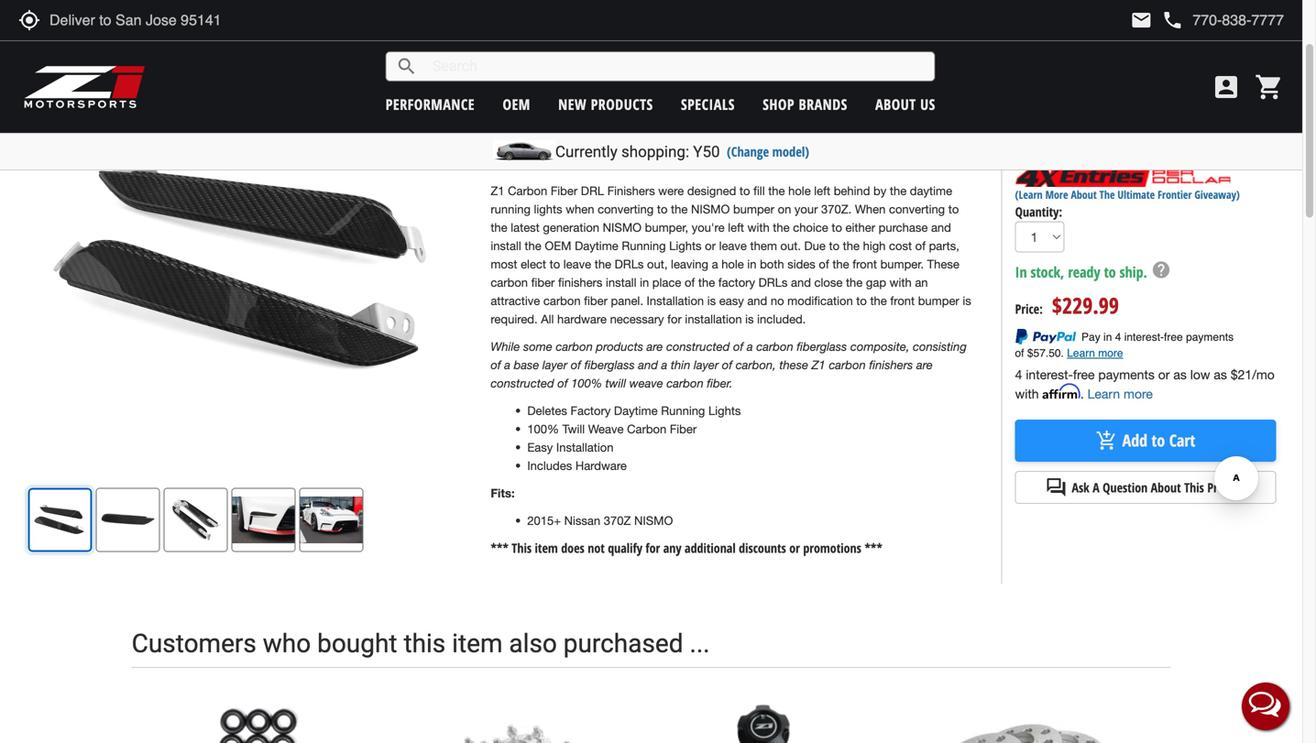 Task type: describe. For each thing, give the bounding box(es) containing it.
z1 for carbon
[[491, 184, 505, 198]]

customers who bought this item also purchased ...
[[132, 629, 710, 659]]

models:
[[498, 122, 537, 139]]

1 vertical spatial 2015+
[[527, 514, 561, 528]]

1 horizontal spatial install
[[606, 276, 637, 290]]

these
[[780, 358, 809, 372]]

drl inside z1 2015+ nismo 370z carbon fiber drl delete finishers star star star star star 5/5 - (9 reviews) brand: z1 motorsports fits models: 370z... install manuals
[[804, 37, 839, 70]]

carbon up all
[[544, 294, 581, 308]]

1 star from the left
[[477, 74, 495, 93]]

2 horizontal spatial is
[[963, 294, 972, 308]]

lights inside the deletes factory daytime running lights 100% twill weave carbon fiber easy installation includes hardware
[[709, 404, 741, 418]]

qualify
[[608, 540, 643, 557]]

consisting
[[913, 340, 967, 354]]

*** this item does not qualify for any additional discounts or promotions ***
[[491, 540, 883, 557]]

the down either
[[843, 239, 860, 253]]

2 *** from the left
[[865, 540, 883, 557]]

1 vertical spatial bumper
[[918, 294, 960, 308]]

shop brands link
[[763, 94, 848, 114]]

install manuals link
[[477, 145, 555, 163]]

1 vertical spatial fiber
[[584, 294, 608, 308]]

elect
[[521, 257, 546, 272]]

$21
[[1231, 367, 1253, 382]]

1 *** from the left
[[491, 540, 509, 557]]

us
[[921, 94, 936, 114]]

choice
[[793, 221, 829, 235]]

question_answer ask a question about this product
[[1046, 477, 1246, 499]]

add_shopping_cart add to cart
[[1096, 430, 1196, 452]]

a left thin
[[662, 358, 668, 372]]

2 converting from the left
[[889, 202, 945, 217]]

of up deletes
[[558, 376, 568, 391]]

ready
[[1068, 262, 1101, 282]]

cart
[[1170, 430, 1196, 452]]

100% inside while some carbon products are constructed of a carbon fiberglass composite, consisting of a base layer of fiberglass and a thin layer of carbon, these z1 carbon finishers are constructed of 100% twill weave carbon fiber.
[[571, 376, 602, 391]]

finishers inside z1 2015+ nismo 370z carbon fiber drl delete finishers star star star star star 5/5 - (9 reviews) brand: z1 motorsports fits models: 370z... install manuals
[[910, 37, 992, 70]]

add
[[1123, 430, 1148, 452]]

370z.
[[822, 202, 852, 217]]

with inside /mo with
[[1016, 386, 1039, 402]]

the up the close
[[833, 257, 850, 272]]

question
[[1103, 479, 1148, 496]]

to down daytime
[[949, 202, 959, 217]]

Search search field
[[418, 52, 935, 81]]

an
[[915, 276, 928, 290]]

twill
[[606, 376, 626, 391]]

in
[[1016, 262, 1027, 282]]

this
[[404, 629, 446, 659]]

z1 motorsports logo image
[[23, 64, 146, 110]]

z1 2015+ nismo 370z carbon fiber drl delete finishers star star star star star 5/5 - (9 reviews) brand: z1 motorsports fits models: 370z... install manuals
[[477, 37, 992, 163]]

learn
[[1088, 386, 1121, 402]]

0 horizontal spatial front
[[853, 257, 877, 272]]

z1 carbon fiber drl finishers were designed to fill the hole left behind by the daytime running lights when converting to the nismo bumper on your 370z. when converting to the latest generation nismo bumper, you're left with the choice to either purchase and install the oem daytime running lights or leave them out. due to the high cost of parts, most elect to leave the drls out, leaving a hole in both sides of the front bumper. these carbon fiber finishers install in place of the factory drls and close the gap with an attractive carbon fiber panel. installation is easy and no modification to the front bumper is required. all hardware necessary for installation is included.
[[491, 184, 972, 327]]

1 horizontal spatial front
[[891, 294, 915, 308]]

account_box
[[1212, 72, 1241, 102]]

0 horizontal spatial install
[[491, 239, 521, 253]]

motorsports
[[528, 98, 590, 115]]

0 horizontal spatial item
[[452, 629, 503, 659]]

includes
[[527, 459, 572, 473]]

the right fill
[[768, 184, 785, 198]]

you're
[[692, 221, 725, 235]]

1 horizontal spatial item
[[535, 540, 558, 557]]

z1 motorsports link
[[513, 98, 590, 115]]

z1 up models:
[[513, 98, 525, 115]]

ask
[[1072, 479, 1090, 496]]

carbon inside "z1 carbon fiber drl finishers were designed to fill the hole left behind by the daytime running lights when converting to the nismo bumper on your 370z. when converting to the latest generation nismo bumper, you're left with the choice to either purchase and install the oem daytime running lights or leave them out. due to the high cost of parts, most elect to leave the drls out, leaving a hole in both sides of the front bumper. these carbon fiber finishers install in place of the factory drls and close the gap with an attractive carbon fiber panel. installation is easy and no modification to the front bumper is required. all hardware necessary for installation is included."
[[508, 184, 548, 198]]

affirm . learn more
[[1043, 384, 1153, 402]]

them
[[750, 239, 777, 253]]

2015+ nissan 370z nismo
[[527, 514, 673, 528]]

oem inside "z1 carbon fiber drl finishers were designed to fill the hole left behind by the daytime running lights when converting to the nismo bumper on your 370z. when converting to the latest generation nismo bumper, you're left with the choice to either purchase and install the oem daytime running lights or leave them out. due to the high cost of parts, most elect to leave the drls out, leaving a hole in both sides of the front bumper. these carbon fiber finishers install in place of the factory drls and close the gap with an attractive carbon fiber panel. installation is easy and no modification to the front bumper is required. all hardware necessary for installation is included."
[[545, 239, 572, 253]]

the down on
[[773, 221, 790, 235]]

0 horizontal spatial about
[[876, 94, 917, 114]]

products
[[141, 7, 185, 24]]

currently shopping: y50 (change model)
[[556, 143, 810, 161]]

phone link
[[1162, 9, 1285, 31]]

fiber inside z1 2015+ nismo 370z carbon fiber drl delete finishers star star star star star 5/5 - (9 reviews) brand: z1 motorsports fits models: 370z... install manuals
[[752, 37, 798, 70]]

to right due
[[829, 239, 840, 253]]

daytime inside "z1 carbon fiber drl finishers were designed to fill the hole left behind by the daytime running lights when converting to the nismo bumper on your 370z. when converting to the latest generation nismo bumper, you're left with the choice to either purchase and install the oem daytime running lights or leave them out. due to the high cost of parts, most elect to leave the drls out, leaving a hole in both sides of the front bumper. these carbon fiber finishers install in place of the factory drls and close the gap with an attractive carbon fiber panel. installation is easy and no modification to the front bumper is required. all hardware necessary for installation is included."
[[575, 239, 619, 253]]

1 vertical spatial 370z
[[604, 514, 631, 528]]

customers
[[132, 629, 257, 659]]

thin
[[671, 358, 691, 372]]

a
[[1093, 479, 1100, 496]]

z1 for products
[[127, 7, 138, 24]]

high
[[863, 239, 886, 253]]

the left gap
[[846, 276, 863, 290]]

parts,
[[929, 239, 960, 253]]

price:
[[1016, 300, 1043, 318]]

phone
[[1162, 9, 1184, 31]]

hardware
[[576, 459, 627, 473]]

to down gap
[[857, 294, 867, 308]]

0 vertical spatial fiberglass
[[797, 340, 847, 354]]

(learn
[[1016, 187, 1043, 202]]

your
[[795, 202, 818, 217]]

z1 products link
[[127, 7, 185, 24]]

fill
[[754, 184, 765, 198]]

lights inside "z1 carbon fiber drl finishers were designed to fill the hole left behind by the daytime running lights when converting to the nismo bumper on your 370z. when converting to the latest generation nismo bumper, you're left with the choice to either purchase and install the oem daytime running lights or leave them out. due to the high cost of parts, most elect to leave the drls out, leaving a hole in both sides of the front bumper. these carbon fiber finishers install in place of the factory drls and close the gap with an attractive carbon fiber panel. installation is easy and no modification to the front bumper is required. all hardware necessary for installation is included."
[[669, 239, 702, 253]]

new
[[559, 94, 587, 114]]

drl inside "z1 carbon fiber drl finishers were designed to fill the hole left behind by the daytime running lights when converting to the nismo bumper on your 370z. when converting to the latest generation nismo bumper, you're left with the choice to either purchase and install the oem daytime running lights or leave them out. due to the high cost of parts, most elect to leave the drls out, leaving a hole in both sides of the front bumper. these carbon fiber finishers install in place of the factory drls and close the gap with an attractive carbon fiber panel. installation is easy and no modification to the front bumper is required. all hardware necessary for installation is included."
[[581, 184, 604, 198]]

installation inside "z1 carbon fiber drl finishers were designed to fill the hole left behind by the daytime running lights when converting to the nismo bumper on your 370z. when converting to the latest generation nismo bumper, you're left with the choice to either purchase and install the oem daytime running lights or leave them out. due to the high cost of parts, most elect to leave the drls out, leaving a hole in both sides of the front bumper. these carbon fiber finishers install in place of the factory drls and close the gap with an attractive carbon fiber panel. installation is easy and no modification to the front bumper is required. all hardware necessary for installation is included."
[[647, 294, 704, 308]]

performance
[[13, 7, 77, 24]]

or inside "z1 carbon fiber drl finishers were designed to fill the hole left behind by the daytime running lights when converting to the nismo bumper on your 370z. when converting to the latest generation nismo bumper, you're left with the choice to either purchase and install the oem daytime running lights or leave them out. due to the high cost of parts, most elect to leave the drls out, leaving a hole in both sides of the front bumper. these carbon fiber finishers install in place of the factory drls and close the gap with an attractive carbon fiber panel. installation is easy and no modification to the front bumper is required. all hardware necessary for installation is included."
[[705, 239, 716, 253]]

the down the running
[[491, 221, 508, 235]]

to right "elect"
[[550, 257, 560, 272]]

carbon inside z1 2015+ nismo 370z carbon fiber drl delete finishers star star star star star 5/5 - (9 reviews) brand: z1 motorsports fits models: 370z... install manuals
[[680, 37, 746, 70]]

sides
[[788, 257, 816, 272]]

5 star from the left
[[550, 74, 569, 93]]

1 vertical spatial with
[[890, 276, 912, 290]]

1 horizontal spatial in
[[748, 257, 757, 272]]

behind
[[834, 184, 871, 198]]

1 vertical spatial fiberglass
[[585, 358, 635, 372]]

0 horizontal spatial fiber
[[531, 276, 555, 290]]

performance link
[[386, 94, 475, 114]]

lights
[[534, 202, 563, 217]]

1 vertical spatial constructed
[[491, 376, 554, 391]]

1 horizontal spatial left
[[814, 184, 831, 198]]

1 vertical spatial for
[[646, 540, 660, 557]]

bumper,
[[645, 221, 689, 235]]

1 vertical spatial are
[[917, 358, 933, 372]]

about us link
[[876, 94, 936, 114]]

0 horizontal spatial is
[[708, 294, 716, 308]]

of down hardware
[[571, 358, 581, 372]]

finishers inside "z1 carbon fiber drl finishers were designed to fill the hole left behind by the daytime running lights when converting to the nismo bumper on your 370z. when converting to the latest generation nismo bumper, you're left with the choice to either purchase and install the oem daytime running lights or leave them out. due to the high cost of parts, most elect to leave the drls out, leaving a hole in both sides of the front bumper. these carbon fiber finishers install in place of the factory drls and close the gap with an attractive carbon fiber panel. installation is easy and no modification to the front bumper is required. all hardware necessary for installation is included."
[[608, 184, 655, 198]]

parts
[[80, 7, 106, 24]]

required.
[[491, 312, 538, 327]]

to up the "bumper,"
[[657, 202, 668, 217]]

the down leaving
[[699, 276, 715, 290]]

the up panel.
[[595, 257, 612, 272]]

1 horizontal spatial about
[[1071, 187, 1097, 202]]

brand:
[[477, 98, 510, 115]]

factory
[[719, 276, 755, 290]]

factory
[[571, 404, 611, 418]]

2 vertical spatial or
[[790, 540, 800, 557]]

0 horizontal spatial left
[[728, 221, 745, 235]]

carbon down hardware
[[556, 340, 593, 354]]

/mo with
[[1016, 367, 1275, 402]]

of right cost
[[916, 239, 926, 253]]

low
[[1191, 367, 1211, 382]]

installation
[[685, 312, 742, 327]]

about us
[[876, 94, 936, 114]]

daytime inside the deletes factory daytime running lights 100% twill weave carbon fiber easy installation includes hardware
[[614, 404, 658, 418]]

and left 'no'
[[748, 294, 768, 308]]

0 horizontal spatial oem
[[503, 94, 531, 114]]

model)
[[773, 143, 810, 160]]

stock,
[[1031, 262, 1065, 282]]

1 vertical spatial or
[[1159, 367, 1170, 382]]

twill
[[563, 422, 585, 437]]

nissan
[[564, 514, 601, 528]]

1 layer from the left
[[543, 358, 568, 372]]

370z...
[[541, 123, 576, 138]]

of up fiber.
[[722, 358, 733, 372]]

close
[[815, 276, 843, 290]]

when
[[566, 202, 595, 217]]

370z inside z1 2015+ nismo 370z carbon fiber drl delete finishers star star star star star 5/5 - (9 reviews) brand: z1 motorsports fits models: 370z... install manuals
[[631, 37, 674, 70]]

bought
[[317, 629, 397, 659]]

running
[[491, 202, 531, 217]]

place
[[653, 276, 682, 290]]

carbon up these
[[757, 340, 794, 354]]

panel.
[[611, 294, 644, 308]]

1 vertical spatial nismo
[[603, 221, 642, 235]]



Task type: vqa. For each thing, say whether or not it's contained in the screenshot.
the / corresponding to Z1 350Z / G35 VQ35DE Clutch & Flywheel Kit
no



Task type: locate. For each thing, give the bounding box(es) containing it.
of down leaving
[[685, 276, 695, 290]]

z1 inside while some carbon products are constructed of a carbon fiberglass composite, consisting of a base layer of fiberglass and a thin layer of carbon, these z1 carbon finishers are constructed of 100% twill weave carbon fiber.
[[812, 358, 826, 372]]

are down necessary
[[647, 340, 663, 354]]

leave
[[719, 239, 747, 253], [564, 257, 591, 272]]

as left low
[[1174, 367, 1187, 382]]

leaving
[[671, 257, 709, 272]]

0 horizontal spatial hole
[[722, 257, 744, 272]]

products down 5/5 -
[[591, 94, 653, 114]]

item
[[535, 540, 558, 557], [452, 629, 503, 659]]

either
[[846, 221, 876, 235]]

products down necessary
[[596, 340, 644, 354]]

running up out,
[[622, 239, 666, 253]]

install
[[477, 145, 508, 163]]

constructed
[[667, 340, 730, 354], [491, 376, 554, 391]]

base
[[514, 358, 539, 372]]

0 horizontal spatial fiberglass
[[585, 358, 635, 372]]

1 vertical spatial install
[[606, 276, 637, 290]]

1 converting from the left
[[598, 202, 654, 217]]

this left does
[[512, 540, 532, 557]]

performance
[[386, 94, 475, 114]]

a
[[712, 257, 718, 272], [747, 340, 753, 354], [504, 358, 511, 372], [662, 358, 668, 372]]

1 vertical spatial in
[[640, 276, 649, 290]]

1 horizontal spatial drl
[[804, 37, 839, 70]]

370z right nismo
[[631, 37, 674, 70]]

both
[[760, 257, 784, 272]]

lights down fiber.
[[709, 404, 741, 418]]

for down 'place'
[[668, 312, 682, 327]]

1 horizontal spatial this
[[1185, 479, 1205, 496]]

mail link
[[1131, 9, 1153, 31]]

discounts
[[739, 540, 786, 557]]

or down you're
[[705, 239, 716, 253]]

0 vertical spatial 370z
[[631, 37, 674, 70]]

install up panel.
[[606, 276, 637, 290]]

finishers up "us"
[[910, 37, 992, 70]]

as right low
[[1214, 367, 1228, 382]]

payments
[[1099, 367, 1155, 382]]

due
[[805, 239, 826, 253]]

carbon down thin
[[667, 376, 704, 391]]

item right this
[[452, 629, 503, 659]]

front down 'high' on the top
[[853, 257, 877, 272]]

new products
[[559, 94, 653, 114]]

0 vertical spatial installation
[[647, 294, 704, 308]]

1 vertical spatial 100%
[[527, 422, 559, 437]]

about inside question_answer ask a question about this product
[[1151, 479, 1182, 496]]

0 horizontal spatial carbon
[[508, 184, 548, 198]]

mail phone
[[1131, 9, 1184, 31]]

converting
[[598, 202, 654, 217], [889, 202, 945, 217]]

products inside while some carbon products are constructed of a carbon fiberglass composite, consisting of a base layer of fiberglass and a thin layer of carbon, these z1 carbon finishers are constructed of 100% twill weave carbon fiber.
[[596, 340, 644, 354]]

1 vertical spatial installation
[[556, 441, 614, 455]]

a down while
[[504, 358, 511, 372]]

0 horizontal spatial in
[[640, 276, 649, 290]]

fits:
[[491, 487, 515, 501]]

this left product
[[1185, 479, 1205, 496]]

100%
[[571, 376, 602, 391], [527, 422, 559, 437]]

layer up fiber.
[[694, 358, 719, 372]]

0 vertical spatial lights
[[669, 239, 702, 253]]

shopping_cart
[[1255, 72, 1285, 102]]

fiber down thin
[[670, 422, 697, 437]]

1 vertical spatial drls
[[759, 276, 788, 290]]

nismo down "designed"
[[691, 202, 730, 217]]

nismo up "any"
[[634, 514, 673, 528]]

1 horizontal spatial for
[[668, 312, 682, 327]]

0 horizontal spatial this
[[512, 540, 532, 557]]

drls down both
[[759, 276, 788, 290]]

by
[[874, 184, 887, 198]]

are
[[647, 340, 663, 354], [917, 358, 933, 372]]

bumper
[[733, 202, 775, 217], [918, 294, 960, 308]]

1 as from the left
[[1174, 367, 1187, 382]]

search
[[396, 55, 418, 77]]

and down sides
[[791, 276, 811, 290]]

purchased
[[564, 629, 684, 659]]

0 vertical spatial fiber
[[752, 37, 798, 70]]

0 vertical spatial left
[[814, 184, 831, 198]]

the down were
[[671, 202, 688, 217]]

for
[[668, 312, 682, 327], [646, 540, 660, 557]]

to right add
[[1152, 430, 1166, 452]]

constructed down base
[[491, 376, 554, 391]]

bumper down fill
[[733, 202, 775, 217]]

0 vertical spatial in
[[748, 257, 757, 272]]

1 vertical spatial oem
[[545, 239, 572, 253]]

bumper down an
[[918, 294, 960, 308]]

3 star from the left
[[514, 74, 532, 93]]

0 horizontal spatial drls
[[615, 257, 644, 272]]

and up parts,
[[931, 221, 952, 235]]

question_answer
[[1046, 477, 1068, 499]]

carbon
[[491, 276, 528, 290], [544, 294, 581, 308], [556, 340, 593, 354], [757, 340, 794, 354], [829, 358, 866, 372], [667, 376, 704, 391]]

a right leaving
[[712, 257, 718, 272]]

drls left out,
[[615, 257, 644, 272]]

1 vertical spatial products
[[596, 340, 644, 354]]

more
[[1046, 187, 1069, 202]]

1 horizontal spatial 100%
[[571, 376, 602, 391]]

lights
[[669, 239, 702, 253], [709, 404, 741, 418]]

1 vertical spatial left
[[728, 221, 745, 235]]

any
[[664, 540, 682, 557]]

2 layer from the left
[[694, 358, 719, 372]]

0 horizontal spatial leave
[[564, 257, 591, 272]]

fiber.
[[707, 376, 733, 391]]

2 vertical spatial nismo
[[634, 514, 673, 528]]

included.
[[757, 312, 806, 327]]

*** down fits:
[[491, 540, 509, 557]]

hardware
[[557, 312, 607, 327]]

y50
[[693, 143, 720, 161]]

running inside "z1 carbon fiber drl finishers were designed to fill the hole left behind by the daytime running lights when converting to the nismo bumper on your 370z. when converting to the latest generation nismo bumper, you're left with the choice to either purchase and install the oem daytime running lights or leave them out. due to the high cost of parts, most elect to leave the drls out, leaving a hole in both sides of the front bumper. these carbon fiber finishers install in place of the factory drls and close the gap with an attractive carbon fiber panel. installation is easy and no modification to the front bumper is required. all hardware necessary for installation is included."
[[622, 239, 666, 253]]

1 horizontal spatial hole
[[789, 184, 811, 198]]

1 horizontal spatial installation
[[647, 294, 704, 308]]

shop brands
[[763, 94, 848, 114]]

2 vertical spatial about
[[1151, 479, 1182, 496]]

some
[[523, 340, 553, 354]]

layer down some
[[543, 358, 568, 372]]

to down 370z.
[[832, 221, 843, 235]]

1 horizontal spatial converting
[[889, 202, 945, 217]]

running inside the deletes factory daytime running lights 100% twill weave carbon fiber easy installation includes hardware
[[661, 404, 705, 418]]

fiber up shop
[[752, 37, 798, 70]]

to inside in stock, ready to ship. help
[[1104, 262, 1116, 282]]

for left "any"
[[646, 540, 660, 557]]

1 horizontal spatial drls
[[759, 276, 788, 290]]

about left the
[[1071, 187, 1097, 202]]

2 vertical spatial fiber
[[670, 422, 697, 437]]

370z
[[631, 37, 674, 70], [604, 514, 631, 528]]

*** right "promotions"
[[865, 540, 883, 557]]

z1
[[127, 7, 138, 24], [477, 37, 498, 70], [513, 98, 525, 115], [491, 184, 505, 198], [812, 358, 826, 372]]

installation
[[647, 294, 704, 308], [556, 441, 614, 455]]

carbon down composite,
[[829, 358, 866, 372]]

nismo left the "bumper,"
[[603, 221, 642, 235]]

1 vertical spatial lights
[[709, 404, 741, 418]]

carbon down most
[[491, 276, 528, 290]]

0 vertical spatial bumper
[[733, 202, 775, 217]]

converting up the "bumper,"
[[598, 202, 654, 217]]

running down thin
[[661, 404, 705, 418]]

2 star from the left
[[495, 74, 514, 93]]

finishers inside while some carbon products are constructed of a carbon fiberglass composite, consisting of a base layer of fiberglass and a thin layer of carbon, these z1 carbon finishers are constructed of 100% twill weave carbon fiber.
[[870, 358, 913, 372]]

1 vertical spatial daytime
[[614, 404, 658, 418]]

carbon inside the deletes factory daytime running lights 100% twill weave carbon fiber easy installation includes hardware
[[627, 422, 667, 437]]

giveaway)
[[1195, 187, 1240, 202]]

carbon right weave
[[627, 422, 667, 437]]

4 star from the left
[[532, 74, 550, 93]]

deletes
[[527, 404, 567, 418]]

1 vertical spatial item
[[452, 629, 503, 659]]

0 vertical spatial hole
[[789, 184, 811, 198]]

or right discounts
[[790, 540, 800, 557]]

about right question
[[1151, 479, 1182, 496]]

generation
[[543, 221, 600, 235]]

nismo
[[565, 37, 625, 70]]

2 as from the left
[[1214, 367, 1228, 382]]

hole up factory
[[722, 257, 744, 272]]

frontier
[[1158, 187, 1192, 202]]

performance parts
[[13, 7, 106, 24]]

0 vertical spatial install
[[491, 239, 521, 253]]

0 vertical spatial daytime
[[575, 239, 619, 253]]

0 vertical spatial oem
[[503, 94, 531, 114]]

drl up "brands"
[[804, 37, 839, 70]]

1 horizontal spatial finishers
[[910, 37, 992, 70]]

0 vertical spatial constructed
[[667, 340, 730, 354]]

fiber inside the deletes factory daytime running lights 100% twill weave carbon fiber easy installation includes hardware
[[670, 422, 697, 437]]

carbon up specials link
[[680, 37, 746, 70]]

price: $229.99
[[1016, 291, 1119, 321]]

installation inside the deletes factory daytime running lights 100% twill weave carbon fiber easy installation includes hardware
[[556, 441, 614, 455]]

on
[[778, 202, 792, 217]]

is
[[708, 294, 716, 308], [963, 294, 972, 308], [746, 312, 754, 327]]

installation down 'place'
[[647, 294, 704, 308]]

or left low
[[1159, 367, 1170, 382]]

oem up models:
[[503, 94, 531, 114]]

who
[[263, 629, 311, 659]]

with down 4 on the right of page
[[1016, 386, 1039, 402]]

fiberglass
[[797, 340, 847, 354], [585, 358, 635, 372]]

and
[[931, 221, 952, 235], [791, 276, 811, 290], [748, 294, 768, 308], [638, 358, 658, 372]]

fiberglass up these
[[797, 340, 847, 354]]

of up carbon,
[[733, 340, 744, 354]]

z1 right these
[[812, 358, 826, 372]]

0 horizontal spatial lights
[[669, 239, 702, 253]]

shopping:
[[622, 143, 690, 161]]

this inside question_answer ask a question about this product
[[1185, 479, 1205, 496]]

2 vertical spatial carbon
[[627, 422, 667, 437]]

0 vertical spatial nismo
[[691, 202, 730, 217]]

finishers inside "z1 carbon fiber drl finishers were designed to fill the hole left behind by the daytime running lights when converting to the nismo bumper on your 370z. when converting to the latest generation nismo bumper, you're left with the choice to either purchase and install the oem daytime running lights or leave them out. due to the high cost of parts, most elect to leave the drls out, leaving a hole in both sides of the front bumper. these carbon fiber finishers install in place of the factory drls and close the gap with an attractive carbon fiber panel. installation is easy and no modification to the front bumper is required. all hardware necessary for installation is included."
[[558, 276, 603, 290]]

in left both
[[748, 257, 757, 272]]

0 vertical spatial item
[[535, 540, 558, 557]]

100% up easy
[[527, 422, 559, 437]]

to left ship.
[[1104, 262, 1116, 282]]

100% up factory
[[571, 376, 602, 391]]

daytime
[[910, 184, 953, 198]]

all
[[541, 312, 554, 327]]

is up installation at the top of the page
[[708, 294, 716, 308]]

1 horizontal spatial are
[[917, 358, 933, 372]]

0 vertical spatial drls
[[615, 257, 644, 272]]

finishers left were
[[608, 184, 655, 198]]

drl up when
[[581, 184, 604, 198]]

when
[[855, 202, 886, 217]]

1 horizontal spatial fiberglass
[[797, 340, 847, 354]]

1 horizontal spatial as
[[1214, 367, 1228, 382]]

converting up purchase
[[889, 202, 945, 217]]

about left "us"
[[876, 94, 917, 114]]

most
[[491, 257, 518, 272]]

with up them
[[748, 221, 770, 235]]

item left does
[[535, 540, 558, 557]]

specials link
[[681, 94, 735, 114]]

not
[[588, 540, 605, 557]]

for inside "z1 carbon fiber drl finishers were designed to fill the hole left behind by the daytime running lights when converting to the nismo bumper on your 370z. when converting to the latest generation nismo bumper, you're left with the choice to either purchase and install the oem daytime running lights or leave them out. due to the high cost of parts, most elect to leave the drls out, leaving a hole in both sides of the front bumper. these carbon fiber finishers install in place of the factory drls and close the gap with an attractive carbon fiber panel. installation is easy and no modification to the front bumper is required. all hardware necessary for installation is included."
[[668, 312, 682, 327]]

0 vertical spatial finishers
[[558, 276, 603, 290]]

1 vertical spatial this
[[512, 540, 532, 557]]

1 horizontal spatial oem
[[545, 239, 572, 253]]

z1 up brand:
[[477, 37, 498, 70]]

/mo
[[1253, 367, 1275, 382]]

lights up leaving
[[669, 239, 702, 253]]

oem link
[[503, 94, 531, 114]]

shop
[[763, 94, 795, 114]]

add_shopping_cart
[[1096, 430, 1118, 452]]

z1 for 2015+
[[477, 37, 498, 70]]

these
[[928, 257, 960, 272]]

layer
[[543, 358, 568, 372], [694, 358, 719, 372]]

2 horizontal spatial carbon
[[680, 37, 746, 70]]

a inside "z1 carbon fiber drl finishers were designed to fill the hole left behind by the daytime running lights when converting to the nismo bumper on your 370z. when converting to the latest generation nismo bumper, you're left with the choice to either purchase and install the oem daytime running lights or leave them out. due to the high cost of parts, most elect to leave the drls out, leaving a hole in both sides of the front bumper. these carbon fiber finishers install in place of the factory drls and close the gap with an attractive carbon fiber panel. installation is easy and no modification to the front bumper is required. all hardware necessary for installation is included."
[[712, 257, 718, 272]]

daytime down generation
[[575, 239, 619, 253]]

0 horizontal spatial layer
[[543, 358, 568, 372]]

manuals
[[512, 145, 555, 163]]

install up most
[[491, 239, 521, 253]]

5/5 -
[[572, 76, 595, 91]]

performance parts link
[[13, 7, 106, 24]]

and inside while some carbon products are constructed of a carbon fiberglass composite, consisting of a base layer of fiberglass and a thin layer of carbon, these z1 carbon finishers are constructed of 100% twill weave carbon fiber.
[[638, 358, 658, 372]]

100% inside the deletes factory daytime running lights 100% twill weave carbon fiber easy installation includes hardware
[[527, 422, 559, 437]]

star
[[477, 74, 495, 93], [495, 74, 514, 93], [514, 74, 532, 93], [532, 74, 550, 93], [550, 74, 569, 93]]

1 horizontal spatial constructed
[[667, 340, 730, 354]]

fiber inside "z1 carbon fiber drl finishers were designed to fill the hole left behind by the daytime running lights when converting to the nismo bumper on your 370z. when converting to the latest generation nismo bumper, you're left with the choice to either purchase and install the oem daytime running lights or leave them out. due to the high cost of parts, most elect to leave the drls out, leaving a hole in both sides of the front bumper. these carbon fiber finishers install in place of the factory drls and close the gap with an attractive carbon fiber panel. installation is easy and no modification to the front bumper is required. all hardware necessary for installation is included."
[[551, 184, 578, 198]]

1 horizontal spatial layer
[[694, 358, 719, 372]]

finishers
[[910, 37, 992, 70], [608, 184, 655, 198]]

1 horizontal spatial carbon
[[627, 422, 667, 437]]

0 vertical spatial for
[[668, 312, 682, 327]]

are down consisting
[[917, 358, 933, 372]]

1 horizontal spatial with
[[890, 276, 912, 290]]

product
[[1208, 479, 1246, 496]]

0 vertical spatial carbon
[[680, 37, 746, 70]]

the up "elect"
[[525, 239, 542, 253]]

the right by
[[890, 184, 907, 198]]

of down while
[[491, 358, 501, 372]]

z1 inside "z1 carbon fiber drl finishers were designed to fill the hole left behind by the daytime running lights when converting to the nismo bumper on your 370z. when converting to the latest generation nismo bumper, you're left with the choice to either purchase and install the oem daytime running lights or leave them out. due to the high cost of parts, most elect to leave the drls out, leaving a hole in both sides of the front bumper. these carbon fiber finishers install in place of the factory drls and close the gap with an attractive carbon fiber panel. installation is easy and no modification to the front bumper is required. all hardware necessary for installation is included."
[[491, 184, 505, 198]]

weave
[[588, 422, 624, 437]]

0 horizontal spatial for
[[646, 540, 660, 557]]

leave left them
[[719, 239, 747, 253]]

1 vertical spatial front
[[891, 294, 915, 308]]

constructed up thin
[[667, 340, 730, 354]]

1 horizontal spatial ***
[[865, 540, 883, 557]]

0 vertical spatial products
[[591, 94, 653, 114]]

of up the close
[[819, 257, 829, 272]]

0 vertical spatial running
[[622, 239, 666, 253]]

0 horizontal spatial bumper
[[733, 202, 775, 217]]

1 vertical spatial drl
[[581, 184, 604, 198]]

hole up your
[[789, 184, 811, 198]]

1 vertical spatial finishers
[[608, 184, 655, 198]]

1 vertical spatial hole
[[722, 257, 744, 272]]

0 vertical spatial drl
[[804, 37, 839, 70]]

0 horizontal spatial finishers
[[608, 184, 655, 198]]

1 horizontal spatial is
[[746, 312, 754, 327]]

z1 left the products at the top
[[127, 7, 138, 24]]

out.
[[781, 239, 801, 253]]

0 horizontal spatial 100%
[[527, 422, 559, 437]]

.
[[1081, 386, 1084, 402]]

leave down generation
[[564, 257, 591, 272]]

the down gap
[[871, 294, 887, 308]]

fiber up when
[[551, 184, 578, 198]]

370z up qualify
[[604, 514, 631, 528]]

products
[[591, 94, 653, 114], [596, 340, 644, 354]]

deletes factory daytime running lights 100% twill weave carbon fiber easy installation includes hardware
[[527, 404, 745, 473]]

0 vertical spatial leave
[[719, 239, 747, 253]]

0 horizontal spatial as
[[1174, 367, 1187, 382]]

1 vertical spatial about
[[1071, 187, 1097, 202]]

left right you're
[[728, 221, 745, 235]]

0 vertical spatial are
[[647, 340, 663, 354]]

brands
[[799, 94, 848, 114]]

gap
[[866, 276, 887, 290]]

0 horizontal spatial with
[[748, 221, 770, 235]]

a up carbon,
[[747, 340, 753, 354]]

hole
[[789, 184, 811, 198], [722, 257, 744, 272]]

2015+ inside z1 2015+ nismo 370z carbon fiber drl delete finishers star star star star star 5/5 - (9 reviews) brand: z1 motorsports fits models: 370z... install manuals
[[504, 37, 559, 70]]

finishers down composite,
[[870, 358, 913, 372]]

0 horizontal spatial drl
[[581, 184, 604, 198]]

1 horizontal spatial leave
[[719, 239, 747, 253]]

0 vertical spatial front
[[853, 257, 877, 272]]

1 vertical spatial fiber
[[551, 184, 578, 198]]

composite,
[[851, 340, 910, 354]]

0 vertical spatial with
[[748, 221, 770, 235]]

0 horizontal spatial installation
[[556, 441, 614, 455]]

install
[[491, 239, 521, 253], [606, 276, 637, 290]]

to left fill
[[740, 184, 750, 198]]



